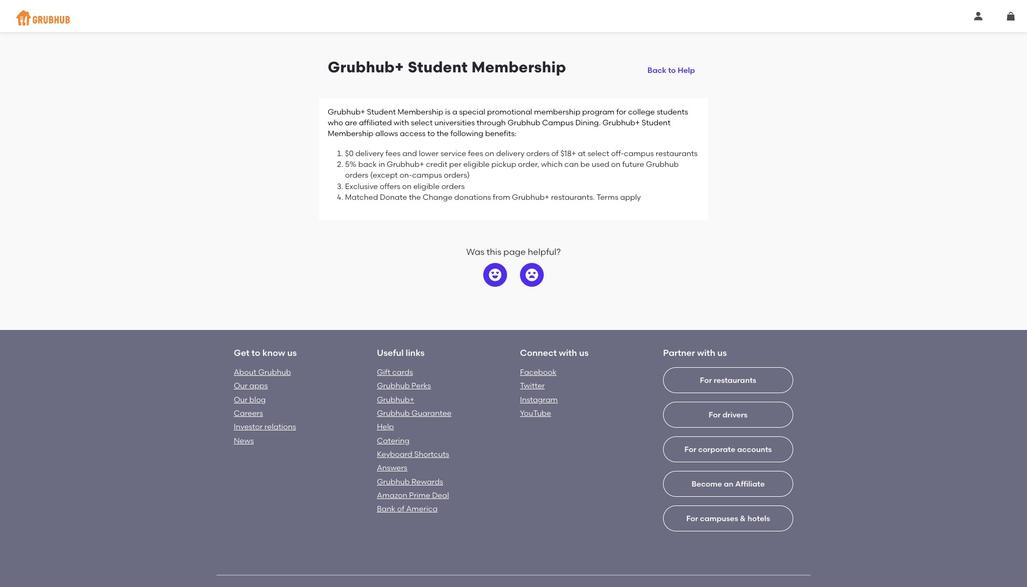 Task type: vqa. For each thing, say whether or not it's contained in the screenshot.
Build
no



Task type: describe. For each thing, give the bounding box(es) containing it.
allows
[[375, 129, 398, 138]]

(except
[[370, 171, 398, 180]]

1 delivery from the left
[[356, 149, 384, 158]]

grubhub perks link
[[377, 382, 431, 391]]

0 horizontal spatial orders
[[345, 171, 369, 180]]

rewards
[[412, 477, 443, 487]]

connect
[[520, 348, 557, 358]]

at
[[578, 149, 586, 158]]

was
[[467, 247, 485, 257]]

grubhub+ inside gift cards grubhub perks grubhub+ grubhub guarantee help catering keyboard shortcuts answers grubhub rewards amazon prime deal bank of america
[[377, 395, 414, 405]]

apps
[[250, 382, 268, 391]]

for
[[617, 107, 627, 117]]

for for for corporate accounts
[[685, 445, 697, 454]]

1 small image from the left
[[975, 12, 983, 21]]

grubhub inside $0 delivery fees and lower service fees on delivery orders of $18+ at select off-campus restaurants 5% back in grubhub+ credit per eligible pickup order, which can be used on future grubhub orders (except on-campus orders) exclusive offers on eligible orders matched donate the change donations from grubhub+ restaurants. terms apply
[[646, 160, 679, 169]]

guarantee
[[412, 409, 452, 418]]

become an affiliate link
[[664, 471, 794, 587]]

universities
[[435, 118, 475, 128]]

who
[[328, 118, 343, 128]]

membership for grubhub+ student membership is a special promotional membership program for college students who are affiliated with select universities through grubhub campus dining. grubhub+ student membership allows access to the following benefits:
[[398, 107, 444, 117]]

restaurants inside $0 delivery fees and lower service fees on delivery orders of $18+ at select off-campus restaurants 5% back in grubhub+ credit per eligible pickup order, which can be used on future grubhub orders (except on-campus orders) exclusive offers on eligible orders matched donate the change donations from grubhub+ restaurants. terms apply
[[656, 149, 698, 158]]

dining.
[[576, 118, 601, 128]]

1 horizontal spatial on
[[485, 149, 495, 158]]

0 vertical spatial campus
[[624, 149, 654, 158]]

in
[[379, 160, 385, 169]]

program
[[583, 107, 615, 117]]

which
[[541, 160, 563, 169]]

2 horizontal spatial on
[[612, 160, 621, 169]]

answers link
[[377, 464, 408, 473]]

used
[[592, 160, 610, 169]]

of inside $0 delivery fees and lower service fees on delivery orders of $18+ at select off-campus restaurants 5% back in grubhub+ credit per eligible pickup order, which can be used on future grubhub orders (except on-campus orders) exclusive offers on eligible orders matched donate the change donations from grubhub+ restaurants. terms apply
[[552, 149, 559, 158]]

following
[[451, 129, 484, 138]]

of inside gift cards grubhub perks grubhub+ grubhub guarantee help catering keyboard shortcuts answers grubhub rewards amazon prime deal bank of america
[[397, 505, 405, 514]]

with for partner
[[698, 348, 716, 358]]

$0
[[345, 149, 354, 158]]

amazon
[[377, 491, 408, 500]]

know
[[263, 348, 285, 358]]

membership
[[534, 107, 581, 117]]

1 horizontal spatial help
[[678, 66, 695, 75]]

select inside 'grubhub+ student membership is a special promotional membership program for college students who are affiliated with select universities through grubhub campus dining. grubhub+ student membership allows access to the following benefits:'
[[411, 118, 433, 128]]

0 horizontal spatial membership
[[328, 129, 374, 138]]

to inside 'grubhub+ student membership is a special promotional membership program for college students who are affiliated with select universities through grubhub campus dining. grubhub+ student membership allows access to the following benefits:'
[[428, 129, 435, 138]]

gift cards grubhub perks grubhub+ grubhub guarantee help catering keyboard shortcuts answers grubhub rewards amazon prime deal bank of america
[[377, 368, 452, 514]]

apply
[[621, 193, 641, 202]]

donations
[[455, 193, 491, 202]]

students
[[657, 107, 689, 117]]

for restaurants link
[[664, 368, 794, 496]]

grubhub+ link
[[377, 395, 414, 405]]

1 us from the left
[[287, 348, 297, 358]]

1 our from the top
[[234, 382, 248, 391]]

blog
[[250, 395, 266, 405]]

was this page helpful?
[[467, 247, 561, 257]]

be
[[581, 160, 590, 169]]

a
[[453, 107, 458, 117]]

change
[[423, 193, 453, 202]]

bank of america link
[[377, 505, 438, 514]]

for for for campuses & hotels
[[687, 514, 699, 523]]

gift
[[377, 368, 391, 377]]

for corporate accounts link
[[664, 437, 794, 565]]

matched
[[345, 193, 378, 202]]

this page was not helpful image
[[526, 268, 539, 281]]

careers
[[234, 409, 263, 418]]

for campuses & hotels
[[687, 514, 771, 523]]

our apps link
[[234, 382, 268, 391]]

exclusive
[[345, 182, 378, 191]]

corporate
[[699, 445, 736, 454]]

facebook twitter instagram youtube
[[520, 368, 558, 418]]

affiliated
[[359, 118, 392, 128]]

careers link
[[234, 409, 263, 418]]

1 vertical spatial restaurants
[[714, 376, 757, 385]]

back
[[358, 160, 377, 169]]

america
[[406, 505, 438, 514]]

to for get to know us
[[252, 348, 261, 358]]

0 horizontal spatial eligible
[[414, 182, 440, 191]]

page
[[504, 247, 526, 257]]

hotels
[[748, 514, 771, 523]]

grubhub inside about grubhub our apps our                                     blog careers investor                                     relations news
[[258, 368, 291, 377]]

partner with us
[[664, 348, 727, 358]]

campus
[[543, 118, 574, 128]]

for for for drivers
[[709, 410, 721, 420]]

gift cards link
[[377, 368, 413, 377]]

2 delivery from the left
[[496, 149, 525, 158]]

drivers
[[723, 410, 748, 420]]

benefits:
[[485, 129, 517, 138]]

orders)
[[444, 171, 470, 180]]

restaurants.
[[551, 193, 595, 202]]

an
[[724, 480, 734, 489]]

links
[[406, 348, 425, 358]]

grubhub down gift cards link
[[377, 382, 410, 391]]

promotional
[[487, 107, 533, 117]]

shortcuts
[[414, 450, 449, 459]]

useful
[[377, 348, 404, 358]]



Task type: locate. For each thing, give the bounding box(es) containing it.
membership up promotional in the top of the page
[[472, 58, 567, 76]]

1 horizontal spatial student
[[408, 58, 468, 76]]

0 horizontal spatial delivery
[[356, 149, 384, 158]]

2 horizontal spatial orders
[[527, 149, 550, 158]]

0 vertical spatial eligible
[[464, 160, 490, 169]]

the inside $0 delivery fees and lower service fees on delivery orders of $18+ at select off-campus restaurants 5% back in grubhub+ credit per eligible pickup order, which can be used on future grubhub orders (except on-campus orders) exclusive offers on eligible orders matched donate the change donations from grubhub+ restaurants. terms apply
[[409, 193, 421, 202]]

2 our from the top
[[234, 395, 248, 405]]

to for back to help
[[669, 66, 676, 75]]

0 vertical spatial our
[[234, 382, 248, 391]]

grubhub+ student membership
[[328, 58, 567, 76]]

investor                                     relations link
[[234, 423, 296, 432]]

useful links
[[377, 348, 425, 358]]

our down the about
[[234, 382, 248, 391]]

for drivers link
[[664, 402, 794, 531]]

us for connect with us
[[579, 348, 589, 358]]

grubhub guarantee link
[[377, 409, 452, 418]]

us up for restaurants on the bottom right of page
[[718, 348, 727, 358]]

membership up access at the top of the page
[[398, 107, 444, 117]]

0 horizontal spatial the
[[409, 193, 421, 202]]

small image
[[975, 12, 983, 21], [1007, 12, 1016, 21]]

2 vertical spatial to
[[252, 348, 261, 358]]

catering link
[[377, 436, 410, 446]]

our up careers
[[234, 395, 248, 405]]

and
[[403, 149, 417, 158]]

0 horizontal spatial select
[[411, 118, 433, 128]]

this page was helpful image
[[489, 268, 502, 281]]

grubhub down know
[[258, 368, 291, 377]]

on up the pickup
[[485, 149, 495, 158]]

back
[[648, 66, 667, 75]]

1 horizontal spatial small image
[[1007, 12, 1016, 21]]

2 horizontal spatial student
[[642, 118, 671, 128]]

0 vertical spatial of
[[552, 149, 559, 158]]

0 horizontal spatial restaurants
[[656, 149, 698, 158]]

is
[[445, 107, 451, 117]]

with up access at the top of the page
[[394, 118, 409, 128]]

on
[[485, 149, 495, 158], [612, 160, 621, 169], [402, 182, 412, 191]]

of right bank
[[397, 505, 405, 514]]

2 vertical spatial student
[[642, 118, 671, 128]]

with for connect
[[559, 348, 577, 358]]

1 vertical spatial on
[[612, 160, 621, 169]]

1 horizontal spatial with
[[559, 348, 577, 358]]

0 vertical spatial membership
[[472, 58, 567, 76]]

twitter
[[520, 382, 545, 391]]

for drivers
[[709, 410, 748, 420]]

facebook
[[520, 368, 557, 377]]

2 horizontal spatial with
[[698, 348, 716, 358]]

grubhub down answers link
[[377, 477, 410, 487]]

1 vertical spatial the
[[409, 193, 421, 202]]

future
[[623, 160, 645, 169]]

campus up future
[[624, 149, 654, 158]]

0 vertical spatial restaurants
[[656, 149, 698, 158]]

amazon prime deal link
[[377, 491, 449, 500]]

terms
[[597, 193, 619, 202]]

the right donate at the left top
[[409, 193, 421, 202]]

1 horizontal spatial eligible
[[464, 160, 490, 169]]

1 vertical spatial eligible
[[414, 182, 440, 191]]

0 horizontal spatial fees
[[386, 149, 401, 158]]

restaurants
[[656, 149, 698, 158], [714, 376, 757, 385]]

grubhub inside 'grubhub+ student membership is a special promotional membership program for college students who are affiliated with select universities through grubhub campus dining. grubhub+ student membership allows access to the following benefits:'
[[508, 118, 541, 128]]

membership down the are
[[328, 129, 374, 138]]

catering
[[377, 436, 410, 446]]

get to know us
[[234, 348, 297, 358]]

1 vertical spatial student
[[367, 107, 396, 117]]

1 horizontal spatial delivery
[[496, 149, 525, 158]]

1 vertical spatial of
[[397, 505, 405, 514]]

on-
[[400, 171, 412, 180]]

0 vertical spatial to
[[669, 66, 676, 75]]

on down the 'off-'
[[612, 160, 621, 169]]

grubhub rewards link
[[377, 477, 443, 487]]

grubhub down promotional in the top of the page
[[508, 118, 541, 128]]

our                                     blog link
[[234, 395, 266, 405]]

grubhub right future
[[646, 160, 679, 169]]

2 small image from the left
[[1007, 12, 1016, 21]]

for campuses & hotels link
[[664, 506, 794, 587]]

delivery
[[356, 149, 384, 158], [496, 149, 525, 158]]

0 horizontal spatial small image
[[975, 12, 983, 21]]

student for grubhub+ student membership
[[408, 58, 468, 76]]

select up access at the top of the page
[[411, 118, 433, 128]]

2 horizontal spatial us
[[718, 348, 727, 358]]

1 vertical spatial help
[[377, 423, 394, 432]]

the down "universities"
[[437, 129, 449, 138]]

0 horizontal spatial help
[[377, 423, 394, 432]]

cards
[[393, 368, 413, 377]]

membership for grubhub+ student membership
[[472, 58, 567, 76]]

us right connect
[[579, 348, 589, 358]]

to right access at the top of the page
[[428, 129, 435, 138]]

delivery up back
[[356, 149, 384, 158]]

service
[[441, 149, 467, 158]]

0 horizontal spatial to
[[252, 348, 261, 358]]

student up affiliated
[[367, 107, 396, 117]]

2 us from the left
[[579, 348, 589, 358]]

3 us from the left
[[718, 348, 727, 358]]

us right know
[[287, 348, 297, 358]]

0 horizontal spatial with
[[394, 118, 409, 128]]

with inside 'grubhub+ student membership is a special promotional membership program for college students who are affiliated with select universities through grubhub campus dining. grubhub+ student membership allows access to the following benefits:'
[[394, 118, 409, 128]]

bank
[[377, 505, 396, 514]]

about
[[234, 368, 257, 377]]

deal
[[432, 491, 449, 500]]

for left 'campuses'
[[687, 514, 699, 523]]

for left drivers
[[709, 410, 721, 420]]

on down on-
[[402, 182, 412, 191]]

pickup
[[492, 160, 517, 169]]

student
[[408, 58, 468, 76], [367, 107, 396, 117], [642, 118, 671, 128]]

0 vertical spatial student
[[408, 58, 468, 76]]

&
[[740, 514, 746, 523]]

1 horizontal spatial membership
[[398, 107, 444, 117]]

the inside 'grubhub+ student membership is a special promotional membership program for college students who are affiliated with select universities through grubhub campus dining. grubhub+ student membership allows access to the following benefits:'
[[437, 129, 449, 138]]

1 horizontal spatial restaurants
[[714, 376, 757, 385]]

become an affiliate
[[692, 480, 765, 489]]

help inside gift cards grubhub perks grubhub+ grubhub guarantee help catering keyboard shortcuts answers grubhub rewards amazon prime deal bank of america
[[377, 423, 394, 432]]

prime
[[409, 491, 431, 500]]

select inside $0 delivery fees and lower service fees on delivery orders of $18+ at select off-campus restaurants 5% back in grubhub+ credit per eligible pickup order, which can be used on future grubhub orders (except on-campus orders) exclusive offers on eligible orders matched donate the change donations from grubhub+ restaurants. terms apply
[[588, 149, 610, 158]]

order,
[[518, 160, 540, 169]]

orders down orders) in the left top of the page
[[442, 182, 465, 191]]

0 horizontal spatial on
[[402, 182, 412, 191]]

news
[[234, 436, 254, 446]]

restaurants up drivers
[[714, 376, 757, 385]]

0 horizontal spatial us
[[287, 348, 297, 358]]

about grubhub our apps our                                     blog careers investor                                     relations news
[[234, 368, 296, 446]]

1 vertical spatial orders
[[345, 171, 369, 180]]

are
[[345, 118, 357, 128]]

fees left 'and'
[[386, 149, 401, 158]]

eligible up change
[[414, 182, 440, 191]]

2 vertical spatial membership
[[328, 129, 374, 138]]

access
[[400, 129, 426, 138]]

fees
[[386, 149, 401, 158], [468, 149, 483, 158]]

1 fees from the left
[[386, 149, 401, 158]]

$0 delivery fees and lower service fees on delivery orders of $18+ at select off-campus restaurants 5% back in grubhub+ credit per eligible pickup order, which can be used on future grubhub orders (except on-campus orders) exclusive offers on eligible orders matched donate the change donations from grubhub+ restaurants. terms apply
[[345, 149, 698, 202]]

1 horizontal spatial fees
[[468, 149, 483, 158]]

can
[[565, 160, 579, 169]]

help right the back
[[678, 66, 695, 75]]

select up used
[[588, 149, 610, 158]]

college
[[629, 107, 655, 117]]

0 vertical spatial select
[[411, 118, 433, 128]]

1 vertical spatial select
[[588, 149, 610, 158]]

help
[[678, 66, 695, 75], [377, 423, 394, 432]]

investor
[[234, 423, 263, 432]]

for for for restaurants
[[700, 376, 712, 385]]

to right the back
[[669, 66, 676, 75]]

special
[[459, 107, 486, 117]]

1 horizontal spatial select
[[588, 149, 610, 158]]

answers
[[377, 464, 408, 473]]

with right partner
[[698, 348, 716, 358]]

for restaurants
[[700, 376, 757, 385]]

facebook link
[[520, 368, 557, 377]]

keyboard
[[377, 450, 413, 459]]

1 horizontal spatial the
[[437, 129, 449, 138]]

0 horizontal spatial campus
[[412, 171, 442, 180]]

orders up order,
[[527, 149, 550, 158]]

1 horizontal spatial of
[[552, 149, 559, 158]]

0 horizontal spatial of
[[397, 505, 405, 514]]

1 vertical spatial to
[[428, 129, 435, 138]]

0 vertical spatial help
[[678, 66, 695, 75]]

1 vertical spatial our
[[234, 395, 248, 405]]

for corporate accounts
[[685, 445, 772, 454]]

$18+
[[561, 149, 576, 158]]

orders up exclusive
[[345, 171, 369, 180]]

grubhub
[[508, 118, 541, 128], [646, 160, 679, 169], [258, 368, 291, 377], [377, 382, 410, 391], [377, 409, 410, 418], [377, 477, 410, 487]]

eligible right per
[[464, 160, 490, 169]]

2 vertical spatial on
[[402, 182, 412, 191]]

1 horizontal spatial campus
[[624, 149, 654, 158]]

restaurants down the students
[[656, 149, 698, 158]]

donate
[[380, 193, 407, 202]]

lower
[[419, 149, 439, 158]]

0 vertical spatial orders
[[527, 149, 550, 158]]

for left corporate
[[685, 445, 697, 454]]

0 vertical spatial on
[[485, 149, 495, 158]]

1 horizontal spatial orders
[[442, 182, 465, 191]]

to right the get
[[252, 348, 261, 358]]

of up which
[[552, 149, 559, 158]]

help up catering link
[[377, 423, 394, 432]]

for inside "link"
[[687, 514, 699, 523]]

delivery up the pickup
[[496, 149, 525, 158]]

per
[[449, 160, 462, 169]]

grubhub logo image
[[16, 7, 70, 28]]

youtube
[[520, 409, 552, 418]]

1 horizontal spatial to
[[428, 129, 435, 138]]

student for grubhub+ student membership is a special promotional membership program for college students who are affiliated with select universities through grubhub campus dining. grubhub+ student membership allows access to the following benefits:
[[367, 107, 396, 117]]

0 horizontal spatial student
[[367, 107, 396, 117]]

affiliate
[[736, 480, 765, 489]]

1 vertical spatial campus
[[412, 171, 442, 180]]

1 horizontal spatial us
[[579, 348, 589, 358]]

with right connect
[[559, 348, 577, 358]]

2 fees from the left
[[468, 149, 483, 158]]

through
[[477, 118, 506, 128]]

offers
[[380, 182, 401, 191]]

to
[[669, 66, 676, 75], [428, 129, 435, 138], [252, 348, 261, 358]]

student down college
[[642, 118, 671, 128]]

2 vertical spatial orders
[[442, 182, 465, 191]]

2 horizontal spatial to
[[669, 66, 676, 75]]

helpful?
[[528, 247, 561, 257]]

for down the partner with us at the right of page
[[700, 376, 712, 385]]

grubhub down the grubhub+ link
[[377, 409, 410, 418]]

news link
[[234, 436, 254, 446]]

select
[[411, 118, 433, 128], [588, 149, 610, 158]]

membership
[[472, 58, 567, 76], [398, 107, 444, 117], [328, 129, 374, 138]]

2 horizontal spatial membership
[[472, 58, 567, 76]]

from
[[493, 193, 510, 202]]

youtube link
[[520, 409, 552, 418]]

us for partner with us
[[718, 348, 727, 358]]

1 vertical spatial membership
[[398, 107, 444, 117]]

student up is
[[408, 58, 468, 76]]

campus down "credit" in the top of the page
[[412, 171, 442, 180]]

fees down following
[[468, 149, 483, 158]]

0 vertical spatial the
[[437, 129, 449, 138]]

back to help
[[648, 66, 695, 75]]



